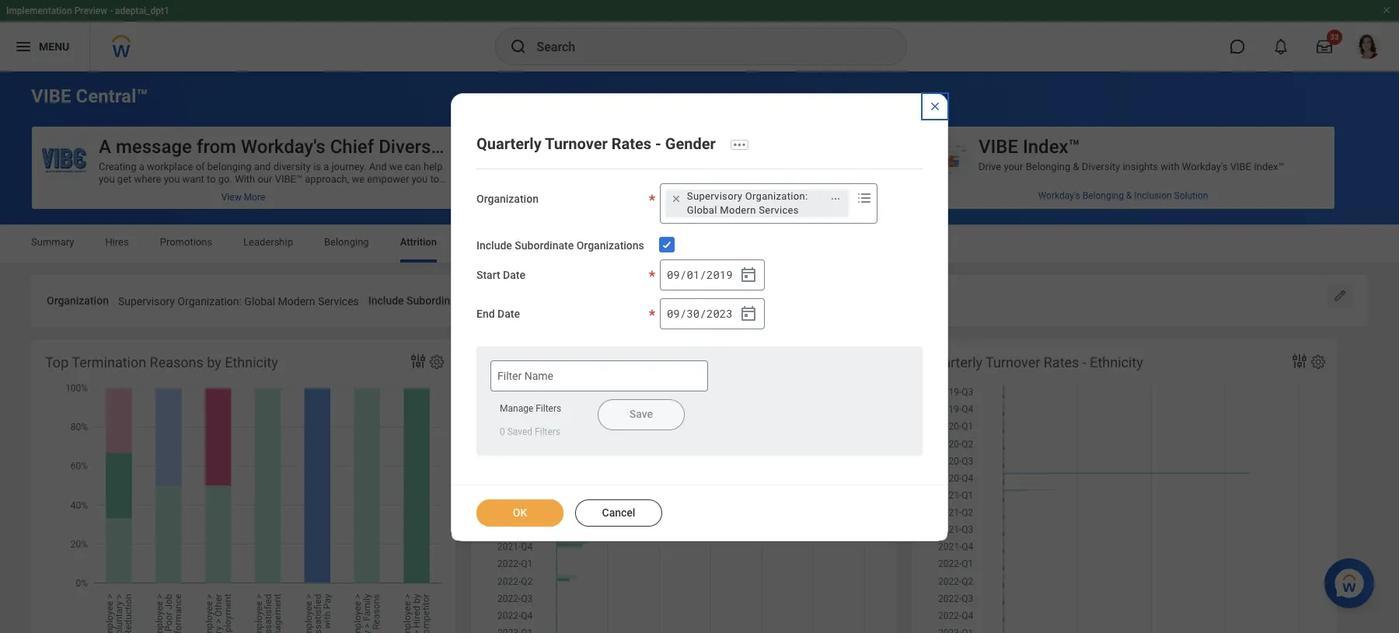 Task type: locate. For each thing, give the bounding box(es) containing it.
help down inclusion,
[[812, 198, 831, 210]]

supervisory organization: global modern services for supervisory organization: global modern services 'element'
[[687, 190, 808, 216]]

ways
[[814, 273, 837, 285]]

1 vertical spatial quarterly turnover rates - gender
[[485, 354, 694, 371]]

where down hiring
[[220, 198, 247, 210]]

date right end
[[498, 308, 520, 321]]

organization: inside text box
[[178, 296, 242, 308]]

you
[[99, 173, 115, 185], [164, 173, 180, 185], [412, 173, 428, 185], [576, 173, 592, 185], [164, 198, 180, 210], [250, 198, 266, 210], [834, 198, 850, 210]]

supervisory inside supervisory organization: global modern services
[[687, 190, 743, 202]]

0 vertical spatial how
[[711, 198, 730, 210]]

externally.
[[629, 360, 675, 372]]

0 vertical spatial learn
[[539, 260, 564, 272]]

tab list inside main content
[[16, 226, 1384, 263]]

tab list
[[16, 226, 1384, 263]]

organizations up companies,
[[577, 239, 645, 252]]

organization: inside supervisory organization: global modern services
[[746, 190, 808, 202]]

culture
[[633, 173, 664, 185]]

with
[[235, 173, 255, 185]]

subordinate up equality.
[[515, 239, 574, 252]]

we
[[390, 161, 403, 173], [352, 173, 365, 185], [649, 186, 662, 198]]

our up show
[[692, 186, 706, 198]]

change. inside creating belonging and diversity in the workplace with vibe™ how do you create a culture of belonging and turn intent into impactful actions? in this webinar, we share our strategies for valuing inclusion, belonging, and equity for all and show how our solutions can help you enable change.
[[539, 211, 575, 222]]

index™ up relative
[[1023, 136, 1081, 158]]

0 vertical spatial supervisory
[[687, 190, 743, 202]]

and up with
[[254, 161, 271, 173]]

1 horizontal spatial how
[[613, 347, 632, 359]]

ethnicity for top termination reasons by ethnicity
[[225, 354, 278, 371]]

quarterly for quarterly turnover rates - ethnicity "element"
[[926, 354, 983, 371]]

supervisory organization: global modern services
[[687, 190, 808, 216], [118, 296, 359, 308]]

2 09 from the top
[[667, 307, 680, 321]]

on
[[619, 248, 630, 260]]

creating up how
[[539, 161, 577, 173]]

learn
[[539, 260, 564, 272], [585, 347, 610, 359]]

0 horizontal spatial can
[[183, 198, 199, 210]]

vibe™ down diversity
[[275, 173, 303, 185]]

a inside coming together on the path to equality learn how companies, leaders, and organizations each play a role in building equality. join the webinar with workday leaders and discover ways to assess your intentions against outcomes and drive real change.
[[808, 260, 813, 272]]

1 horizontal spatial subordinate
[[515, 239, 574, 252]]

diversity up performance
[[1082, 161, 1121, 173]]

1 vertical spatial index™
[[1255, 161, 1285, 173]]

1 vertical spatial services
[[318, 296, 359, 308]]

rates inside "element"
[[1044, 354, 1080, 371]]

learn inside uniting at workday for social justice we're taking action to examine our practices and accelerate progress in our company. learn how we're working together to create systemic change both within workday and externally. read blog
[[585, 347, 610, 359]]

your right drive
[[1004, 161, 1024, 173]]

end date
[[477, 308, 520, 321]]

belonging inside creating belonging and diversity in the workplace with vibe™ how do you create a culture of belonging and turn intent into impactful actions? in this webinar, we share our strategies for valuing inclusion, belonging, and equity for all and show how our solutions can help you enable change.
[[579, 161, 624, 173]]

belonging up show
[[678, 173, 723, 185]]

2 horizontal spatial of
[[667, 173, 676, 185]]

where up 'everything'
[[134, 173, 161, 185]]

0
[[500, 427, 505, 438]]

1 horizontal spatial with
[[764, 161, 783, 173]]

justice
[[671, 323, 704, 334]]

create inside creating belonging and diversity in the workplace with vibe™ how do you create a culture of belonging and turn intent into impactful actions? in this webinar, we share our strategies for valuing inclusion, belonging, and equity for all and show how our solutions can help you enable change.
[[595, 173, 623, 185]]

workday's up diversity
[[241, 136, 326, 158]]

include subordinate organizations inside quarterly turnover rates - gender "dialog"
[[477, 239, 645, 252]]

change. down discover
[[754, 285, 790, 297]]

1 horizontal spatial help
[[812, 198, 831, 210]]

your down equality.
[[539, 285, 558, 297]]

and
[[254, 161, 271, 173], [627, 161, 643, 173], [725, 173, 742, 185], [230, 186, 246, 198], [296, 198, 313, 210], [588, 198, 604, 210], [665, 198, 682, 210], [680, 260, 697, 272], [754, 273, 771, 285], [691, 285, 708, 297], [740, 335, 756, 347], [610, 360, 627, 372]]

create
[[595, 173, 623, 185], [750, 347, 778, 359]]

performance
[[1059, 186, 1117, 198]]

creating belonging and diversity in the workplace with vibe™ how do you create a culture of belonging and turn intent into impactful actions? in this webinar, we share our strategies for valuing inclusion, belonging, and equity for all and show how our solutions can help you enable change.
[[539, 161, 882, 222]]

0 vertical spatial supervisory organization: global modern services
[[687, 190, 808, 216]]

0 vertical spatial quarterly turnover rates - gender
[[477, 134, 716, 153]]

0 horizontal spatial modern
[[278, 296, 315, 308]]

top termination reasons by ethnicity element
[[31, 340, 456, 634]]

2 creating from the left
[[539, 161, 577, 173]]

tab list containing summary
[[16, 226, 1384, 263]]

our up promotions
[[258, 173, 273, 185]]

modern inside supervisory organization: global modern services text box
[[278, 296, 315, 308]]

organizations
[[577, 239, 645, 252], [469, 295, 536, 307]]

ok button
[[477, 500, 564, 527]]

a inside creating belonging and diversity in the workplace with vibe™ how do you create a culture of belonging and turn intent into impactful actions? in this webinar, we share our strategies for valuing inclusion, belonging, and equity for all and show how our solutions can help you enable change.
[[625, 173, 631, 185]]

want
[[182, 173, 204, 185]]

show
[[684, 198, 708, 210]]

global inside text box
[[244, 296, 275, 308]]

create down accelerate
[[750, 347, 778, 359]]

creating inside creating belonging and diversity in the workplace with vibe™ how do you create a culture of belonging and turn intent into impactful actions? in this webinar, we share our strategies for valuing inclusion, belonging, and equity for all and show how our solutions can help you enable change.
[[539, 161, 577, 173]]

implementation preview -   adeptai_dpt1 banner
[[0, 0, 1400, 72]]

2 horizontal spatial how
[[711, 198, 730, 210]]

1 vertical spatial subordinate
[[407, 295, 466, 307]]

2 horizontal spatial your
[[1004, 161, 1024, 173]]

filters right saved
[[535, 427, 561, 438]]

rates for quarterly turnover rates - gender element
[[603, 354, 639, 371]]

09 for 09 / 01 / 2019
[[667, 268, 680, 282]]

0 horizontal spatial supervisory
[[118, 296, 175, 308]]

for up solutions
[[756, 186, 769, 198]]

09 / 01 / 2019
[[667, 268, 733, 282]]

/ right 30
[[700, 307, 707, 321]]

services inside supervisory organization: global modern services
[[759, 204, 799, 216]]

change. down belonging,
[[539, 211, 575, 222]]

2 horizontal spatial vibe
[[1231, 161, 1252, 173]]

your
[[1004, 161, 1024, 173], [314, 186, 334, 198], [539, 285, 558, 297]]

our
[[258, 173, 273, 185], [692, 186, 706, 198], [732, 198, 747, 210], [679, 335, 693, 347], [861, 335, 875, 347]]

workday's
[[241, 136, 326, 158], [1183, 161, 1228, 173], [1039, 191, 1081, 201]]

1 vertical spatial help
[[812, 198, 831, 210]]

for
[[756, 186, 769, 198], [637, 198, 649, 210], [626, 323, 639, 334]]

global for supervisory organization: global modern services text box
[[244, 296, 275, 308]]

quarterly for quarterly turnover rates - gender element
[[485, 354, 542, 371]]

quarterly turnover rates - gender link
[[477, 134, 716, 153]]

webinar
[[617, 273, 653, 285]]

vibe™ inside creating belonging and diversity in the workplace with vibe™ how do you create a culture of belonging and turn intent into impactful actions? in this webinar, we share our strategies for valuing inclusion, belonging, and equity for all and show how our solutions can help you enable change.
[[785, 161, 813, 173]]

and down calendar icon
[[740, 335, 756, 347]]

how down the action
[[613, 347, 632, 359]]

1 vertical spatial global
[[244, 296, 275, 308]]

1 horizontal spatial organization:
[[746, 190, 808, 202]]

organization
[[477, 193, 539, 205], [47, 295, 109, 307]]

x small image
[[669, 191, 684, 207]]

measure relative performance to focus belonging & diversity efforts
[[979, 186, 1289, 198]]

belonging & diversity thought leadership
[[539, 136, 888, 158]]

1 vertical spatial change.
[[754, 285, 790, 297]]

turnover inside "element"
[[986, 354, 1041, 371]]

empower
[[367, 173, 409, 185]]

& up performance
[[1074, 161, 1080, 173]]

your inside the creating a workplace of belonging and diversity is a journey. and we can help you get where you want to go. with our vibe™ approach, we empower you to gauge everything from hiring and promotions to your people's sense of belonging—so you can see where you stand and then take action.
[[314, 186, 334, 198]]

your inside coming together on the path to equality learn how companies, leaders, and organizations each play a role in building equality. join the webinar with workday leaders and discover ways to assess your intentions against outcomes and drive real change.
[[539, 285, 558, 297]]

a message from workday's chief diversity officer carin taylor
[[99, 136, 616, 158]]

organization:
[[746, 190, 808, 202], [178, 296, 242, 308]]

calendar image
[[740, 305, 758, 324]]

belonging down taylor
[[579, 161, 624, 173]]

1 horizontal spatial vibe
[[979, 136, 1019, 158]]

gender down the examine
[[650, 354, 694, 371]]

and down "this"
[[588, 198, 604, 210]]

quarterly turnover rates - gender up the do
[[477, 134, 716, 153]]

services for supervisory organization: global modern services 'element'
[[759, 204, 799, 216]]

attrition
[[400, 236, 437, 248]]

subordinate inside quarterly turnover rates - gender "dialog"
[[515, 239, 574, 252]]

1 vertical spatial for
[[637, 198, 649, 210]]

in
[[687, 161, 695, 173], [835, 260, 843, 272], [850, 335, 858, 347]]

turnover for quarterly turnover rates - gender element
[[545, 354, 600, 371]]

services inside supervisory organization: global modern services text box
[[318, 296, 359, 308]]

0 vertical spatial the
[[697, 161, 712, 173]]

how up join
[[567, 260, 586, 272]]

create up "this"
[[595, 173, 623, 185]]

1 creating from the left
[[99, 161, 137, 173]]

1 vertical spatial from
[[178, 186, 199, 198]]

diversity left efforts
[[1217, 186, 1256, 198]]

1 vertical spatial organizations
[[469, 295, 536, 307]]

more
[[707, 296, 733, 308]]

preview
[[74, 5, 107, 16]]

leadership up the impactful
[[795, 136, 888, 158]]

1 horizontal spatial ethnicity
[[1091, 354, 1144, 371]]

with up intent
[[764, 161, 783, 173]]

09 inside start date group
[[667, 268, 680, 282]]

belonging up the go.
[[208, 161, 252, 173]]

1 vertical spatial where
[[220, 198, 247, 210]]

gender up share
[[666, 134, 716, 153]]

how down strategies at the top
[[711, 198, 730, 210]]

and up culture
[[627, 161, 643, 173]]

and down with
[[230, 186, 246, 198]]

supervisory inside text box
[[118, 296, 175, 308]]

organization: up by
[[178, 296, 242, 308]]

equality.
[[539, 273, 576, 285]]

date
[[503, 269, 526, 282], [498, 308, 520, 321]]

0 vertical spatial leadership
[[795, 136, 888, 158]]

0 horizontal spatial in
[[687, 161, 695, 173]]

/ left 01
[[680, 268, 687, 282]]

action.
[[360, 198, 390, 210]]

1 horizontal spatial modern
[[720, 204, 757, 216]]

to right ways
[[839, 273, 848, 285]]

learn down the action
[[585, 347, 610, 359]]

01
[[687, 268, 700, 282]]

0 vertical spatial date
[[503, 269, 526, 282]]

2 horizontal spatial can
[[793, 198, 810, 210]]

0 horizontal spatial we
[[352, 173, 365, 185]]

quarterly inside "element"
[[926, 354, 983, 371]]

1 horizontal spatial of
[[405, 186, 414, 198]]

a
[[99, 136, 111, 158]]

to up we're
[[626, 335, 635, 347]]

edit image
[[1333, 289, 1349, 304]]

notifications large image
[[1274, 39, 1289, 54]]

1 vertical spatial create
[[750, 347, 778, 359]]

organization down summary
[[47, 295, 109, 307]]

vibe™ up into
[[785, 161, 813, 173]]

workday's belonging & inclusion solution
[[1039, 191, 1209, 201]]

intent
[[765, 173, 790, 185]]

supervisory organization: global modern services inside 'element'
[[687, 190, 808, 216]]

1 vertical spatial supervisory
[[118, 296, 175, 308]]

1 vertical spatial date
[[498, 308, 520, 321]]

reasons
[[150, 354, 204, 371]]

a
[[139, 161, 145, 173], [324, 161, 329, 173], [625, 173, 631, 185], [808, 260, 813, 272]]

1 horizontal spatial supervisory organization: global modern services
[[687, 190, 808, 216]]

include subordinate organizations up equality.
[[477, 239, 645, 252]]

a left role
[[808, 260, 813, 272]]

1 horizontal spatial create
[[750, 347, 778, 359]]

main content
[[0, 72, 1400, 634]]

modern for supervisory organization: global modern services 'element'
[[720, 204, 757, 216]]

blog
[[564, 372, 584, 384]]

0 saved filters link
[[500, 427, 561, 438]]

can down valuing
[[793, 198, 810, 210]]

vibe™
[[785, 161, 813, 173], [275, 173, 303, 185]]

supervisory organization: global modern services element
[[687, 190, 822, 218]]

drive
[[711, 285, 732, 297]]

ethnicity inside quarterly turnover rates - ethnicity "element"
[[1091, 354, 1144, 371]]

organization inside quarterly turnover rates - gender "dialog"
[[477, 193, 539, 205]]

focus
[[1131, 186, 1159, 198]]

the down belonging & diversity thought leadership
[[697, 161, 712, 173]]

1 horizontal spatial the
[[633, 248, 647, 260]]

sense
[[376, 186, 402, 198]]

our inside the creating a workplace of belonging and diversity is a journey. and we can help you get where you want to go. with our vibe™ approach, we empower you to gauge everything from hiring and promotions to your people's sense of belonging—so you can see where you stand and then take action.
[[258, 173, 273, 185]]

equality
[[684, 248, 719, 260]]

the down companies,
[[601, 273, 615, 285]]

insights
[[1123, 161, 1159, 173]]

09 inside end date "group"
[[667, 307, 680, 321]]

- inside banner
[[110, 5, 113, 16]]

modern
[[720, 204, 757, 216], [278, 296, 315, 308]]

we up people's
[[352, 173, 365, 185]]

0 vertical spatial change.
[[539, 211, 575, 222]]

2 vertical spatial the
[[601, 273, 615, 285]]

1 vertical spatial supervisory organization: global modern services
[[118, 296, 359, 308]]

in
[[579, 186, 588, 198]]

0 saved filters button
[[491, 423, 568, 441]]

start date element
[[631, 285, 689, 314]]

organizations up end date
[[469, 295, 536, 307]]

0 horizontal spatial help
[[424, 161, 443, 173]]

supervisory organization: global modern services, press delete to clear value. option
[[666, 190, 849, 218]]

organization element
[[118, 285, 359, 314]]

diversity
[[379, 136, 451, 158], [644, 136, 716, 158], [646, 161, 684, 173], [1082, 161, 1121, 173], [1217, 186, 1256, 198]]

0 vertical spatial in
[[687, 161, 695, 173]]

services
[[759, 204, 799, 216], [318, 296, 359, 308]]

coming
[[539, 248, 574, 260]]

learn down coming
[[539, 260, 564, 272]]

0 horizontal spatial with
[[655, 273, 674, 285]]

0 horizontal spatial include
[[368, 295, 404, 307]]

global for supervisory organization: global modern services 'element'
[[687, 204, 718, 216]]

1 vertical spatial your
[[314, 186, 334, 198]]

09 up outcomes
[[667, 268, 680, 282]]

1 horizontal spatial services
[[759, 204, 799, 216]]

0 horizontal spatial the
[[601, 273, 615, 285]]

0 vertical spatial workday
[[677, 273, 716, 285]]

09
[[667, 268, 680, 282], [667, 307, 680, 321]]

quarterly turnover rates - gender inside main content
[[485, 354, 694, 371]]

organization left actions?
[[477, 193, 539, 205]]

of up share
[[667, 173, 676, 185]]

2023
[[707, 307, 733, 321]]

0 horizontal spatial ethnicity
[[225, 354, 278, 371]]

quarterly turnover rates - gender up "blog"
[[485, 354, 694, 371]]

ethnicity for quarterly turnover rates - ethnicity
[[1091, 354, 1144, 371]]

09/01/2019 text field
[[631, 286, 689, 313]]

1 vertical spatial modern
[[278, 296, 315, 308]]

creating for creating a workplace of belonging and diversity is a journey. and we can help you get where you want to go. with our vibe™ approach, we empower you to gauge everything from hiring and promotions to your people's sense of belonging—so you can see where you stand and then take action.
[[99, 161, 137, 173]]

leaders
[[718, 273, 751, 285]]

1 horizontal spatial change.
[[754, 285, 790, 297]]

by
[[207, 354, 221, 371]]

1 ethnicity from the left
[[225, 354, 278, 371]]

we up all
[[649, 186, 662, 198]]

2 horizontal spatial we
[[649, 186, 662, 198]]

0 vertical spatial 09
[[667, 268, 680, 282]]

0 vertical spatial services
[[759, 204, 799, 216]]

2 ethnicity from the left
[[1091, 354, 1144, 371]]

creating inside the creating a workplace of belonging and diversity is a journey. and we can help you get where you want to go. with our vibe™ approach, we empower you to gauge everything from hiring and promotions to your people's sense of belonging—so you can see where you stand and then take action.
[[99, 161, 137, 173]]

quarterly turnover rates - ethnicity element
[[912, 340, 1338, 634]]

check small image
[[658, 235, 677, 254]]

in up the change at right bottom
[[850, 335, 858, 347]]

1 vertical spatial workday's
[[1183, 161, 1228, 173]]

start
[[477, 269, 501, 282]]

include up the start
[[477, 239, 512, 252]]

2 vertical spatial vibe
[[1231, 161, 1252, 173]]

gender inside "dialog"
[[666, 134, 716, 153]]

stand
[[268, 198, 294, 210]]

implementation preview -   adeptai_dpt1
[[6, 5, 169, 16]]

leadership down stand
[[244, 236, 293, 248]]

you down workplace
[[164, 173, 180, 185]]

2 horizontal spatial the
[[697, 161, 712, 173]]

modern inside supervisory organization: global modern services
[[720, 204, 757, 216]]

leadership
[[795, 136, 888, 158], [244, 236, 293, 248]]

0 vertical spatial organization
[[477, 193, 539, 205]]

impactful
[[812, 173, 855, 185]]

the right the on
[[633, 248, 647, 260]]

quarterly turnover rates - gender
[[477, 134, 716, 153], [485, 354, 694, 371]]

for left all
[[637, 198, 649, 210]]

global inside supervisory organization: global modern services
[[687, 204, 718, 216]]

1 horizontal spatial where
[[220, 198, 247, 210]]

0 vertical spatial vibe
[[31, 86, 71, 107]]

to up hiring
[[207, 173, 216, 185]]

1 horizontal spatial organization
[[477, 193, 539, 205]]

0 horizontal spatial vibe™
[[275, 173, 303, 185]]

0 horizontal spatial learn
[[539, 260, 564, 272]]

diversity up share
[[644, 136, 716, 158]]

diversity inside creating belonging and diversity in the workplace with vibe™ how do you create a culture of belonging and turn intent into impactful actions? in this webinar, we share our strategies for valuing inclusion, belonging, and equity for all and show how our solutions can help you enable change.
[[646, 161, 684, 173]]

supervisory
[[687, 190, 743, 202], [118, 296, 175, 308]]

1 vertical spatial organization
[[47, 295, 109, 307]]

ethnicity inside the top termination reasons by ethnicity element
[[225, 354, 278, 371]]

turnover inside "dialog"
[[545, 134, 608, 153]]

filters up 0 saved filters link
[[536, 404, 562, 415]]

include subordinate organizations up end
[[368, 295, 536, 307]]

2 horizontal spatial in
[[850, 335, 858, 347]]

filters inside popup button
[[535, 427, 561, 438]]

1 horizontal spatial vibe™
[[785, 161, 813, 173]]

vibe central™
[[31, 86, 148, 107]]

1 09 from the top
[[667, 268, 680, 282]]

0 horizontal spatial organizations
[[469, 295, 536, 307]]

intentions
[[561, 285, 606, 297]]

and down each on the right top of page
[[754, 273, 771, 285]]

turnover
[[545, 134, 608, 153], [545, 354, 600, 371], [986, 354, 1041, 371]]

1 vertical spatial workday
[[584, 323, 623, 334]]

0 horizontal spatial leadership
[[244, 236, 293, 248]]

/ left 30
[[680, 307, 687, 321]]

0 vertical spatial subordinate
[[515, 239, 574, 252]]

0 vertical spatial include subordinate organizations
[[477, 239, 645, 252]]

organizations inside quarterly turnover rates - gender "dialog"
[[577, 239, 645, 252]]

of up want
[[196, 161, 205, 173]]

and left then
[[296, 198, 313, 210]]

the
[[697, 161, 712, 173], [633, 248, 647, 260], [601, 273, 615, 285]]

efforts
[[1258, 186, 1289, 198]]

to
[[207, 173, 216, 185], [430, 173, 439, 185], [303, 186, 312, 198], [1120, 186, 1129, 198], [672, 248, 681, 260], [839, 273, 848, 285], [626, 335, 635, 347], [738, 347, 747, 359]]

your up then
[[314, 186, 334, 198]]

subordinate down attrition
[[407, 295, 466, 307]]

0 vertical spatial organization:
[[746, 190, 808, 202]]

2 vertical spatial how
[[613, 347, 632, 359]]

supervisory organization: global modern services up by
[[118, 296, 359, 308]]

we inside creating belonging and diversity in the workplace with vibe™ how do you create a culture of belonging and turn intent into impactful actions? in this webinar, we share our strategies for valuing inclusion, belonging, and equity for all and show how our solutions can help you enable change.
[[649, 186, 662, 198]]

Filter Name text field
[[491, 361, 709, 392]]

1 vertical spatial filters
[[535, 427, 561, 438]]

we up empower
[[390, 161, 403, 173]]

to down "approach,"
[[303, 186, 312, 198]]

of right sense
[[405, 186, 414, 198]]

systemic
[[780, 347, 821, 359]]

1 vertical spatial learn
[[585, 347, 610, 359]]

& right the inclusion
[[1208, 186, 1215, 198]]

1 horizontal spatial your
[[539, 285, 558, 297]]

0 horizontal spatial create
[[595, 173, 623, 185]]

search image
[[509, 37, 528, 56]]

how inside coming together on the path to equality learn how companies, leaders, and organizations each play a role in building equality. join the webinar with workday leaders and discover ways to assess your intentions against outcomes and drive real change.
[[567, 260, 586, 272]]

for left social
[[626, 323, 639, 334]]

gender inside main content
[[650, 354, 694, 371]]

1 vertical spatial in
[[835, 260, 843, 272]]

1 vertical spatial 09
[[667, 307, 680, 321]]

0 horizontal spatial organization:
[[178, 296, 242, 308]]

can up empower
[[405, 161, 421, 173]]



Task type: describe. For each thing, give the bounding box(es) containing it.
and down the action
[[610, 360, 627, 372]]

valuing
[[771, 186, 803, 198]]

vibe for vibe central™
[[31, 86, 71, 107]]

turn
[[744, 173, 762, 185]]

help inside creating belonging and diversity in the workplace with vibe™ how do you create a culture of belonging and turn intent into impactful actions? in this webinar, we share our strategies for valuing inclusion, belonging, and equity for all and show how our solutions can help you enable change.
[[812, 198, 831, 210]]

real
[[735, 285, 752, 297]]

1 vertical spatial include
[[368, 295, 404, 307]]

in inside coming together on the path to equality learn how companies, leaders, and organizations each play a role in building equality. join the webinar with workday leaders and discover ways to assess your intentions against outcomes and drive real change.
[[835, 260, 843, 272]]

1 horizontal spatial index™
[[1255, 161, 1285, 173]]

practices
[[696, 335, 737, 347]]

supervisory for supervisory organization: global modern services text box
[[118, 296, 175, 308]]

cancel button
[[576, 500, 663, 527]]

2 vertical spatial workday
[[568, 360, 607, 372]]

quarterly turnover rates - gender dialog
[[451, 93, 949, 542]]

then
[[316, 198, 335, 210]]

working
[[660, 347, 696, 359]]

organization: for supervisory organization: global modern services 'element'
[[746, 190, 808, 202]]

2 horizontal spatial with
[[1161, 161, 1180, 173]]

organization: for supervisory organization: global modern services text box
[[178, 296, 242, 308]]

we're
[[539, 335, 563, 347]]

close pipeline diversity by gender image
[[929, 100, 942, 113]]

inclusion,
[[806, 186, 848, 198]]

quarterly inside "dialog"
[[477, 134, 542, 153]]

can inside creating belonging and diversity in the workplace with vibe™ how do you create a culture of belonging and turn intent into impactful actions? in this webinar, we share our strategies for valuing inclusion, belonging, and equity for all and show how our solutions can help you enable change.
[[793, 198, 810, 210]]

belonging inside the creating a workplace of belonging and diversity is a journey. and we can help you get where you want to go. with our vibe™ approach, we empower you to gauge everything from hiring and promotions to your people's sense of belonging—so you can see where you stand and then take action.
[[208, 161, 252, 173]]

1 vertical spatial the
[[633, 248, 647, 260]]

supervisory organization: global modern services for supervisory organization: global modern services text box
[[118, 296, 359, 308]]

chief
[[330, 136, 374, 158]]

message
[[116, 136, 192, 158]]

and down equality
[[680, 260, 697, 272]]

together
[[698, 347, 736, 359]]

1 horizontal spatial leadership
[[795, 136, 888, 158]]

with inside creating belonging and diversity in the workplace with vibe™ how do you create a culture of belonging and turn intent into impactful actions? in this webinar, we share our strategies for valuing inclusion, belonging, and equity for all and show how our solutions can help you enable change.
[[764, 161, 783, 173]]

manage
[[500, 404, 534, 415]]

everything
[[129, 186, 175, 198]]

main content containing vibe central™
[[0, 72, 1400, 634]]

end date group
[[660, 299, 765, 330]]

0 saved filters
[[500, 427, 561, 438]]

taylor
[[565, 136, 616, 158]]

and down 09 / 01 / 2019
[[691, 285, 708, 297]]

vibe index™
[[979, 136, 1081, 158]]

(1)
[[735, 296, 749, 308]]

1 horizontal spatial we
[[390, 161, 403, 173]]

journey.
[[332, 161, 367, 173]]

top termination reasons by ethnicity
[[45, 354, 278, 371]]

into
[[793, 173, 810, 185]]

organizations inside main content
[[469, 295, 536, 307]]

in inside creating belonging and diversity in the workplace with vibe™ how do you create a culture of belonging and turn intent into impactful actions? in this webinar, we share our strategies for valuing inclusion, belonging, and equity for all and show how our solutions can help you enable change.
[[687, 161, 695, 173]]

assess
[[851, 273, 882, 285]]

action
[[596, 335, 624, 347]]

organization inside main content
[[47, 295, 109, 307]]

creating a workplace of belonging and diversity is a journey. and we can help you get where you want to go. with our vibe™ approach, we empower you to gauge everything from hiring and promotions to your people's sense of belonging—so you can see where you stand and then take action.
[[99, 161, 443, 210]]

include subordinate organizations inside main content
[[368, 295, 536, 307]]

2019
[[707, 268, 733, 282]]

companies,
[[588, 260, 640, 272]]

solution
[[1175, 191, 1209, 201]]

belonging up relative
[[1026, 161, 1071, 173]]

from inside the creating a workplace of belonging and diversity is a journey. and we can help you get where you want to go. with our vibe™ approach, we empower you to gauge everything from hiring and promotions to your people's sense of belonging—so you can see where you stand and then take action.
[[178, 186, 199, 198]]

belonging up the do
[[539, 136, 623, 158]]

vibe for vibe index™
[[979, 136, 1019, 158]]

a down message
[[139, 161, 145, 173]]

gauge
[[99, 186, 127, 198]]

profile logan mcneil element
[[1347, 30, 1391, 64]]

at
[[573, 323, 582, 334]]

equity
[[607, 198, 634, 210]]

hires
[[105, 236, 129, 248]]

to right empower
[[430, 173, 439, 185]]

belonging right focus
[[1161, 186, 1206, 198]]

top
[[45, 354, 69, 371]]

adeptai_dpt1
[[115, 5, 169, 16]]

0 vertical spatial filters
[[536, 404, 562, 415]]

approach,
[[305, 173, 349, 185]]

together
[[576, 248, 616, 260]]

saved
[[508, 427, 533, 438]]

share
[[664, 186, 689, 198]]

a right is
[[324, 161, 329, 173]]

change
[[823, 347, 856, 359]]

start date
[[477, 269, 526, 282]]

- inside "dialog"
[[656, 134, 662, 153]]

and down share
[[665, 198, 682, 210]]

quarterly turnover rates - gender element
[[471, 340, 897, 634]]

see
[[202, 198, 218, 210]]

leaders,
[[642, 260, 677, 272]]

1 vertical spatial leadership
[[244, 236, 293, 248]]

webinar,
[[609, 186, 646, 198]]

diversity up empower
[[379, 136, 451, 158]]

do
[[562, 173, 574, 185]]

to right path
[[672, 248, 681, 260]]

rates inside "dialog"
[[612, 134, 652, 153]]

for inside uniting at workday for social justice we're taking action to examine our practices and accelerate progress in our company. learn how we're working together to create systemic change both within workday and externally. read blog
[[626, 323, 639, 334]]

modern for supervisory organization: global modern services text box
[[278, 296, 315, 308]]

30
[[687, 307, 700, 321]]

in inside uniting at workday for social justice we're taking action to examine our practices and accelerate progress in our company. learn how we're working together to create systemic change both within workday and externally. read blog
[[850, 335, 858, 347]]

help inside the creating a workplace of belonging and diversity is a journey. and we can help you get where you want to go. with our vibe™ approach, we empower you to gauge everything from hiring and promotions to your people's sense of belonging—so you can see where you stand and then take action.
[[424, 161, 443, 173]]

accelerate
[[759, 335, 806, 347]]

this
[[590, 186, 607, 198]]

0 horizontal spatial index™
[[1023, 136, 1081, 158]]

& up culture
[[627, 136, 639, 158]]

rates for quarterly turnover rates - ethnicity "element"
[[1044, 354, 1080, 371]]

how inside uniting at workday for social justice we're taking action to examine our practices and accelerate progress in our company. learn how we're working together to create systemic change both within workday and externally. read blog
[[613, 347, 632, 359]]

and up strategies at the top
[[725, 173, 742, 185]]

close environment banner image
[[1383, 5, 1392, 15]]

prompts image
[[855, 189, 874, 207]]

supervisory for supervisory organization: global modern services 'element'
[[687, 190, 743, 202]]

discover
[[773, 273, 811, 285]]

0 horizontal spatial of
[[196, 161, 205, 173]]

belonging down the take
[[324, 236, 369, 248]]

to right together
[[738, 347, 747, 359]]

taking
[[566, 335, 594, 347]]

our down strategies at the top
[[732, 198, 747, 210]]

get
[[117, 173, 132, 185]]

you down 'everything'
[[164, 198, 180, 210]]

belonging—so
[[99, 198, 162, 210]]

belonging inside creating belonging and diversity in the workplace with vibe™ how do you create a culture of belonging and turn intent into impactful actions? in this webinar, we share our strategies for valuing inclusion, belonging, and equity for all and show how our solutions can help you enable change.
[[678, 173, 723, 185]]

0 vertical spatial for
[[756, 186, 769, 198]]

each
[[763, 260, 785, 272]]

vibe™ inside the creating a workplace of belonging and diversity is a journey. and we can help you get where you want to go. with our vibe™ approach, we empower you to gauge everything from hiring and promotions to your people's sense of belonging—so you can see where you stand and then take action.
[[275, 173, 303, 185]]

1 horizontal spatial workday's
[[1039, 191, 1081, 201]]

against
[[608, 285, 641, 297]]

workday inside coming together on the path to equality learn how companies, leaders, and organizations each play a role in building equality. join the webinar with workday leaders and discover ways to assess your intentions against outcomes and drive real change.
[[677, 273, 716, 285]]

inbox large image
[[1317, 39, 1333, 54]]

our up both
[[861, 335, 875, 347]]

people's
[[336, 186, 373, 198]]

uniting at workday for social justice we're taking action to examine our practices and accelerate progress in our company. learn how we're working together to create systemic change both within workday and externally. read blog
[[539, 323, 879, 384]]

date for 09 / 30 / 2023
[[498, 308, 520, 321]]

relative
[[1021, 186, 1056, 198]]

belonging inside workday's belonging & inclusion solution link
[[1083, 191, 1125, 201]]

09/01/2019
[[631, 296, 689, 308]]

take
[[338, 198, 357, 210]]

- inside "element"
[[1083, 354, 1087, 371]]

& left the inclusion
[[1127, 191, 1133, 201]]

0 vertical spatial from
[[197, 136, 236, 158]]

outcomes
[[644, 285, 689, 297]]

our down 'justice'
[[679, 335, 693, 347]]

hiring
[[202, 186, 227, 198]]

implementation
[[6, 5, 72, 16]]

turnover for quarterly turnover rates - ethnicity "element"
[[986, 354, 1041, 371]]

creating for creating belonging and diversity in the workplace with vibe™ how do you create a culture of belonging and turn intent into impactful actions? in this webinar, we share our strategies for valuing inclusion, belonging, and equity for all and show how our solutions can help you enable change.
[[539, 161, 577, 173]]

summary
[[31, 236, 74, 248]]

you up gauge on the left top of page
[[99, 173, 115, 185]]

examine
[[638, 335, 676, 347]]

how inside creating belonging and diversity in the workplace with vibe™ how do you create a culture of belonging and turn intent into impactful actions? in this webinar, we share our strategies for valuing inclusion, belonging, and equity for all and show how our solutions can help you enable change.
[[711, 198, 730, 210]]

related actions image
[[831, 193, 841, 204]]

uniting
[[539, 323, 571, 334]]

0 horizontal spatial where
[[134, 173, 161, 185]]

/ right 01
[[700, 268, 707, 282]]

workplace
[[714, 161, 761, 173]]

change. inside coming together on the path to equality learn how companies, leaders, and organizations each play a role in building equality. join the webinar with workday leaders and discover ways to assess your intentions against outcomes and drive real change.
[[754, 285, 790, 297]]

to left focus
[[1120, 186, 1129, 198]]

09 for 09 / 30 / 2023
[[667, 307, 680, 321]]

include inside quarterly turnover rates - gender "dialog"
[[477, 239, 512, 252]]

you up in
[[576, 173, 592, 185]]

1 horizontal spatial can
[[405, 161, 421, 173]]

role
[[816, 260, 833, 272]]

quarterly turnover rates - gender inside "dialog"
[[477, 134, 716, 153]]

strategies
[[709, 186, 753, 198]]

services for supervisory organization: global modern services text box
[[318, 296, 359, 308]]

of inside creating belonging and diversity in the workplace with vibe™ how do you create a culture of belonging and turn intent into impactful actions? in this webinar, we share our strategies for valuing inclusion, belonging, and equity for all and show how our solutions can help you enable change.
[[667, 173, 676, 185]]

measure
[[979, 186, 1018, 198]]

start date group
[[660, 260, 765, 291]]

calendar image
[[740, 266, 758, 285]]

subordinate inside main content
[[407, 295, 466, 307]]

create inside uniting at workday for social justice we're taking action to examine our practices and accelerate progress in our company. learn how we're working together to create systemic change both within workday and externally. read blog
[[750, 347, 778, 359]]

date for 09 / 01 / 2019
[[503, 269, 526, 282]]

read
[[539, 372, 562, 384]]

learn inside coming together on the path to equality learn how companies, leaders, and organizations each play a role in building equality. join the webinar with workday leaders and discover ways to assess your intentions against outcomes and drive real change.
[[539, 260, 564, 272]]

you down promotions
[[250, 198, 266, 210]]

termination
[[72, 354, 146, 371]]

officer
[[456, 136, 513, 158]]

Supervisory Organization: Global Modern Services text field
[[118, 286, 359, 313]]

2 horizontal spatial workday's
[[1183, 161, 1228, 173]]

with inside coming together on the path to equality learn how companies, leaders, and organizations each play a role in building equality. join the webinar with workday leaders and discover ways to assess your intentions against outcomes and drive real change.
[[655, 273, 674, 285]]

you right empower
[[412, 173, 428, 185]]

you down inclusion,
[[834, 198, 850, 210]]

social
[[641, 323, 668, 334]]

0 horizontal spatial workday's
[[241, 136, 326, 158]]

actions?
[[539, 186, 577, 198]]

is
[[314, 161, 321, 173]]

the inside creating belonging and diversity in the workplace with vibe™ how do you create a culture of belonging and turn intent into impactful actions? in this webinar, we share our strategies for valuing inclusion, belonging, and equity for all and show how our solutions can help you enable change.
[[697, 161, 712, 173]]

More (1) text field
[[707, 286, 749, 313]]



Task type: vqa. For each thing, say whether or not it's contained in the screenshot.
leftmost Order
no



